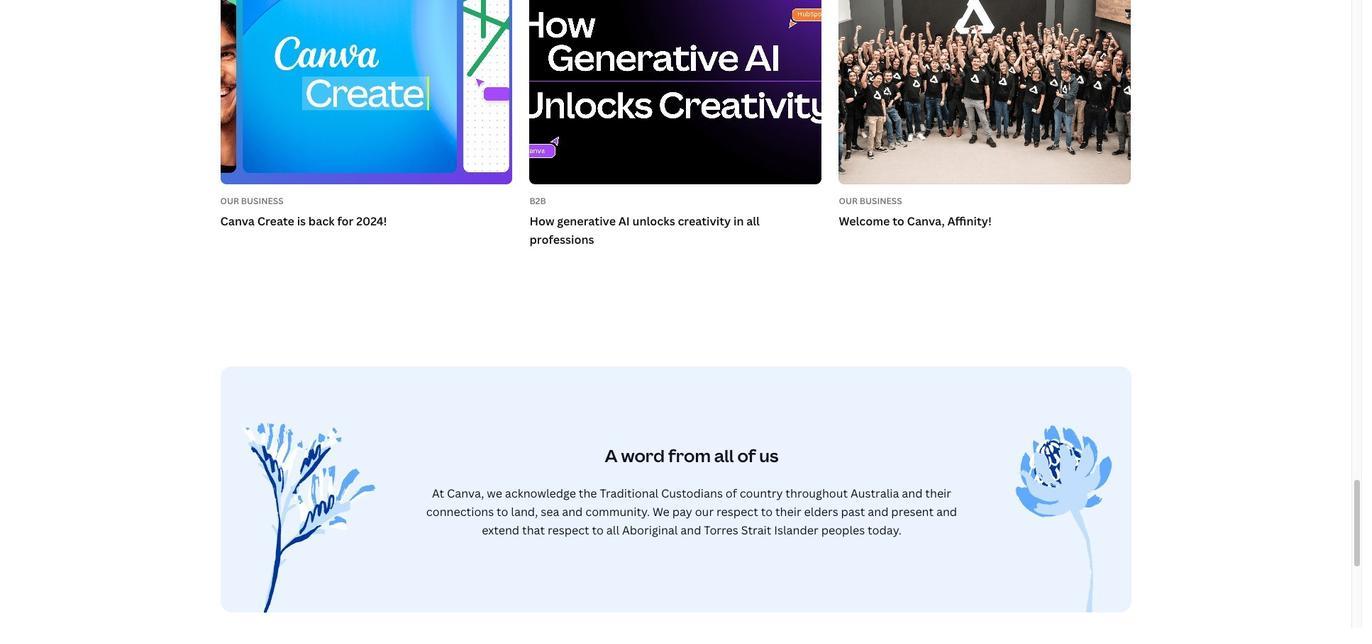 Task type: locate. For each thing, give the bounding box(es) containing it.
affinity team shot image
[[839, 0, 1131, 185]]

blue background with two smiling faces and the text canva create image
[[220, 0, 513, 185]]

purple and black banner that says how generative ai unlocks creativity image
[[530, 0, 822, 185]]



Task type: vqa. For each thing, say whether or not it's contained in the screenshot.
affinity team shot "image"
yes



